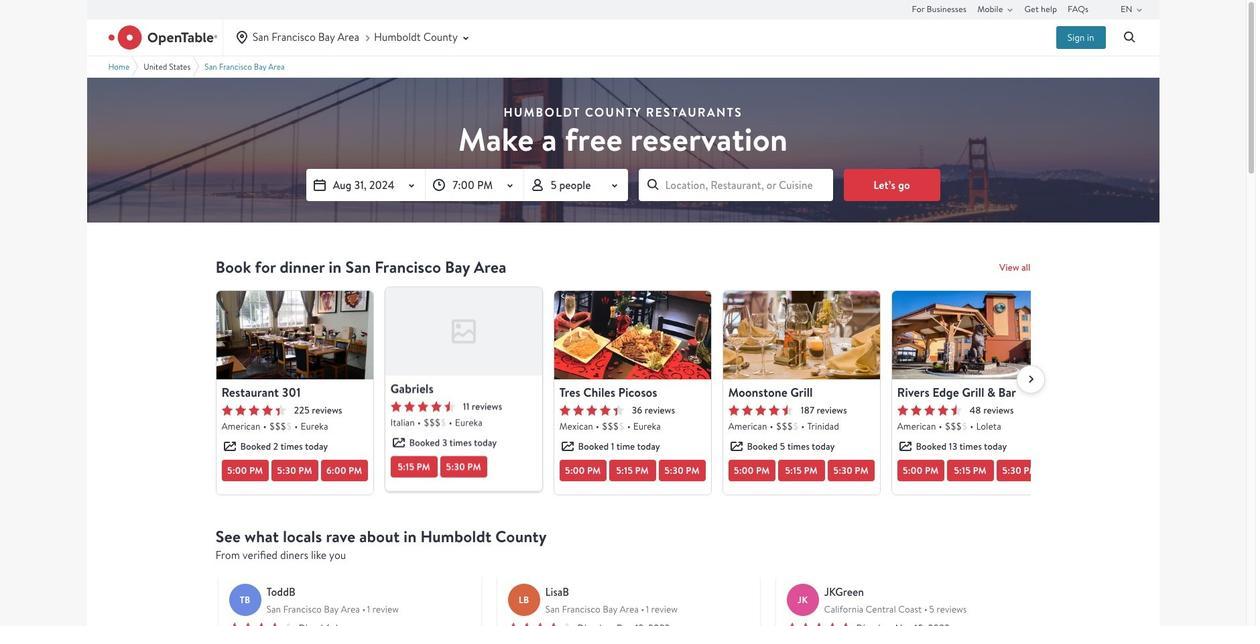 Task type: describe. For each thing, give the bounding box(es) containing it.
5 stars image
[[787, 623, 851, 626]]

4.2 stars image
[[560, 405, 624, 416]]

a photo of tres chiles picosos restaurant image
[[554, 291, 711, 379]]

4 stars image for avatar photo for lisab
[[508, 623, 572, 626]]

4.3 stars image
[[222, 405, 286, 416]]

4.6 stars image
[[391, 403, 455, 413]]

4.5 stars image for a photo of moonstone grill restaurant
[[728, 405, 793, 416]]

a photo of gabriels restaurant image
[[448, 317, 480, 349]]

4.5 stars image for a photo of rivers edge grill & bar restaurant
[[897, 405, 962, 416]]

avatar photo for toddb image
[[229, 584, 261, 616]]

a photo of moonstone grill restaurant image
[[723, 291, 880, 379]]

4 stars image for avatar photo for toddb
[[229, 623, 293, 626]]



Task type: vqa. For each thing, say whether or not it's contained in the screenshot.
2nd Awesome from the top
no



Task type: locate. For each thing, give the bounding box(es) containing it.
a photo of restaurant 301 restaurant image
[[216, 291, 373, 379]]

4 stars image down avatar photo for toddb
[[229, 623, 293, 626]]

0 horizontal spatial 4.5 stars image
[[728, 405, 793, 416]]

None field
[[639, 169, 833, 201]]

avatar photo for lisab image
[[508, 584, 540, 616]]

a photo of rivers edge grill & bar restaurant image
[[892, 291, 1049, 379]]

2 4.5 stars image from the left
[[897, 405, 962, 416]]

2 4 stars image from the left
[[508, 623, 572, 626]]

1 4.5 stars image from the left
[[728, 405, 793, 416]]

avatar photo for jkgreen image
[[787, 584, 819, 616]]

0 horizontal spatial 4 stars image
[[229, 623, 293, 626]]

1 horizontal spatial 4.5 stars image
[[897, 405, 962, 416]]

1 4 stars image from the left
[[229, 623, 293, 626]]

Please input a Location, Restaurant or Cuisine field
[[639, 169, 833, 201]]

opentable logo image
[[108, 25, 217, 50]]

1 horizontal spatial 4 stars image
[[508, 623, 572, 626]]

4 stars image
[[229, 623, 293, 626], [508, 623, 572, 626]]

4 stars image down avatar photo for lisab
[[508, 623, 572, 626]]

4.5 stars image
[[728, 405, 793, 416], [897, 405, 962, 416]]



